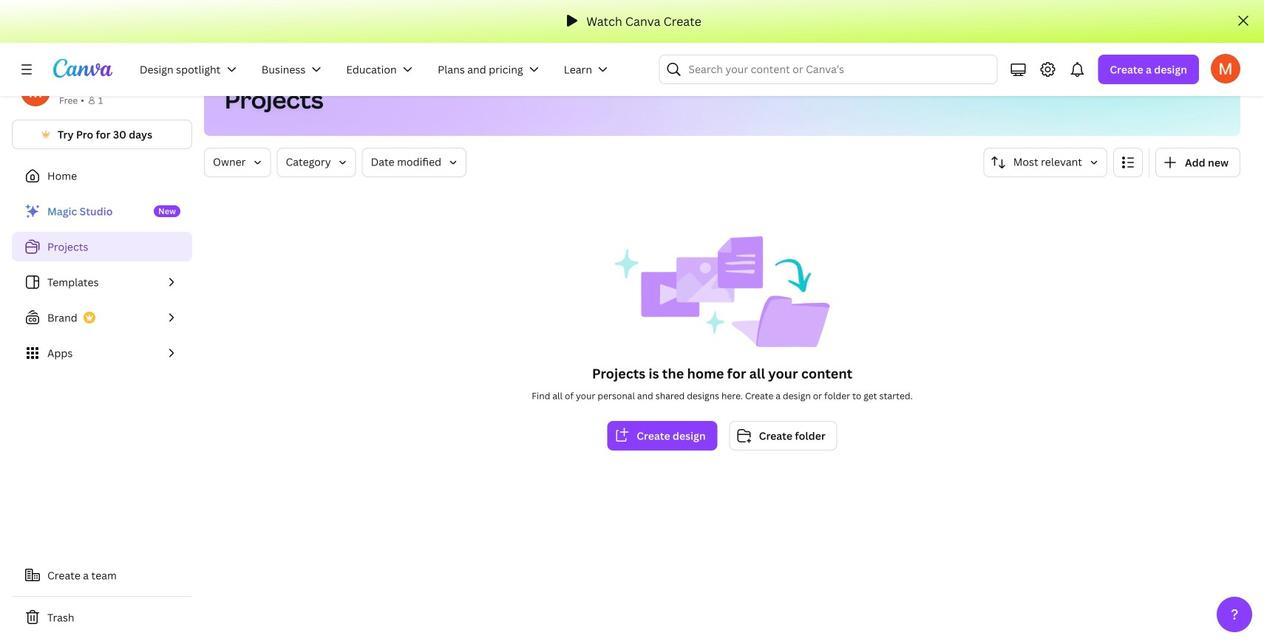 Task type: locate. For each thing, give the bounding box(es) containing it.
Category button
[[277, 148, 356, 178]]

top level navigation element
[[130, 55, 624, 84]]

None search field
[[659, 55, 998, 84]]

list
[[12, 197, 192, 368]]



Task type: describe. For each thing, give the bounding box(es) containing it.
mike garuba image
[[1212, 54, 1241, 83]]

Owner button
[[204, 148, 271, 178]]

Search search field
[[689, 55, 968, 84]]

Sort by button
[[984, 148, 1108, 178]]

Date modified button
[[362, 148, 467, 178]]



Task type: vqa. For each thing, say whether or not it's contained in the screenshot.
Mike Garuba icon
yes



